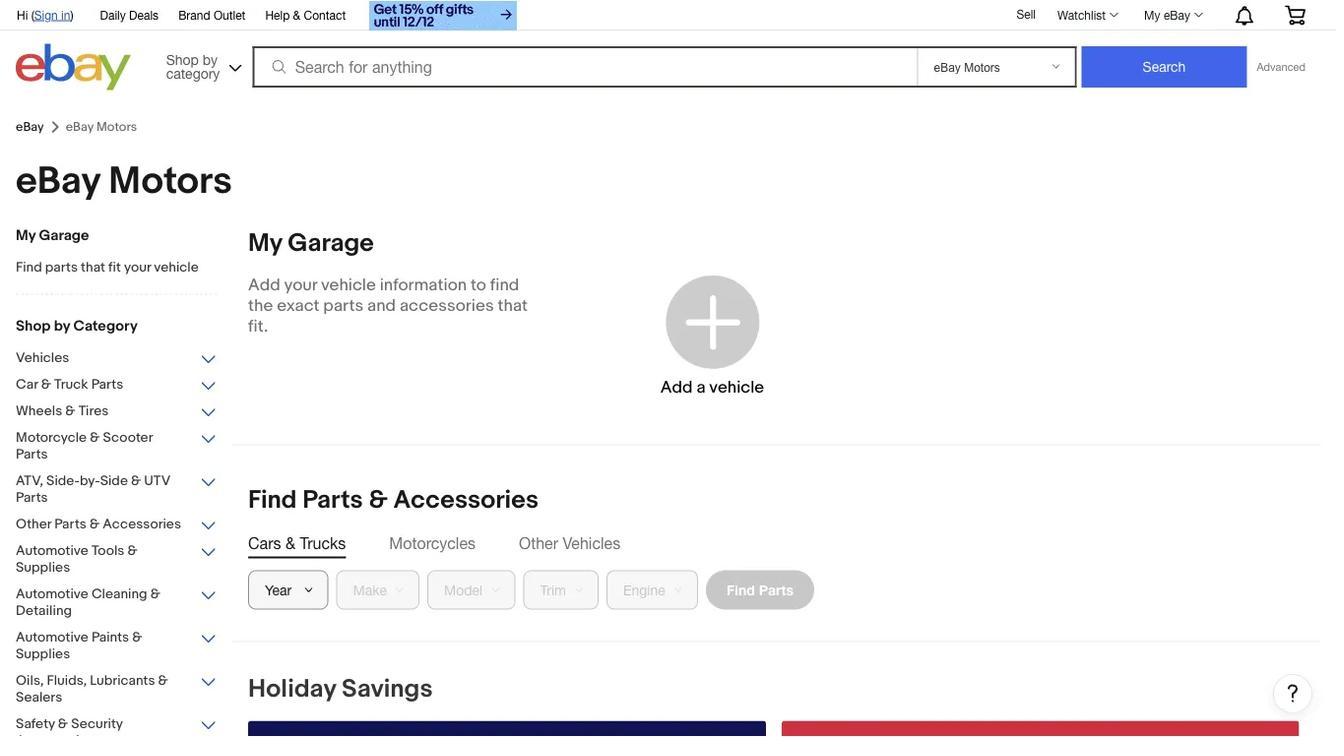 Task type: describe. For each thing, give the bounding box(es) containing it.
shop by category button
[[157, 44, 246, 86]]

daily deals
[[100, 8, 159, 22]]

add a vehicle button
[[590, 248, 835, 425]]

help & contact
[[265, 8, 346, 22]]

brand outlet
[[178, 8, 246, 22]]

by for category
[[54, 318, 70, 335]]

0 horizontal spatial my garage
[[16, 227, 89, 245]]

)
[[70, 8, 73, 22]]

tools
[[91, 543, 125, 560]]

deals
[[129, 8, 159, 22]]

car & truck parts button
[[16, 377, 218, 395]]

find parts
[[727, 582, 794, 598]]

add a vehicle image
[[661, 270, 764, 374]]

sign in link
[[34, 8, 70, 22]]

fit
[[108, 259, 121, 276]]

find for find parts & accessories
[[248, 485, 297, 516]]

side-
[[46, 473, 80, 490]]

ebay inside account navigation
[[1164, 8, 1191, 22]]

safety
[[16, 716, 55, 733]]

ebay for ebay motors
[[16, 159, 100, 204]]

other inside 'main content'
[[519, 534, 558, 552]]

shop by category
[[166, 51, 220, 81]]

accessories
[[400, 296, 494, 317]]

atv,
[[16, 473, 43, 490]]

vehicles button
[[16, 350, 218, 369]]

advanced link
[[1247, 47, 1316, 87]]

sign
[[34, 8, 58, 22]]

motors
[[109, 159, 232, 204]]

cars
[[248, 534, 281, 552]]

other vehicles
[[519, 534, 621, 552]]

utv
[[144, 473, 170, 490]]

watchlist
[[1058, 8, 1106, 22]]

find
[[490, 275, 519, 296]]

motorcycle
[[16, 430, 87, 447]]

my ebay link
[[1134, 3, 1212, 27]]

ebay link
[[16, 119, 44, 135]]

sell link
[[1008, 7, 1045, 21]]

wheels & tires button
[[16, 403, 218, 422]]

holiday savings
[[248, 675, 433, 705]]

lubricants
[[90, 673, 155, 690]]

category
[[166, 65, 220, 81]]

detailing
[[16, 603, 72, 620]]

my inside account navigation
[[1144, 8, 1161, 22]]

my ebay
[[1144, 8, 1191, 22]]

0 horizontal spatial accessories
[[16, 733, 94, 738]]

to
[[471, 275, 486, 296]]

help, opens dialogs image
[[1283, 684, 1303, 703]]

trucks
[[300, 534, 346, 552]]

paints
[[91, 630, 129, 647]]

tires
[[78, 403, 109, 420]]

& inside account navigation
[[293, 8, 301, 22]]

2 automotive from the top
[[16, 586, 88, 603]]

daily
[[100, 8, 126, 22]]

shop for shop by category
[[166, 51, 199, 67]]

vehicle inside find parts that fit your vehicle link
[[154, 259, 199, 276]]

fit.
[[248, 317, 268, 337]]

wheels
[[16, 403, 62, 420]]

savings
[[342, 675, 433, 705]]

by for category
[[203, 51, 218, 67]]

advanced
[[1257, 61, 1306, 73]]

account navigation
[[6, 0, 1321, 33]]

cleaning
[[91, 586, 147, 603]]

other inside vehicles car & truck parts wheels & tires motorcycle & scooter parts atv, side-by-side & utv parts other parts & accessories automotive tools & supplies automotive cleaning & detailing automotive paints & supplies oils, fluids, lubricants & sealers safety & security accessories
[[16, 517, 51, 533]]

scooter
[[103, 430, 153, 447]]

a
[[697, 378, 706, 398]]

vehicles car & truck parts wheels & tires motorcycle & scooter parts atv, side-by-side & utv parts other parts & accessories automotive tools & supplies automotive cleaning & detailing automotive paints & supplies oils, fluids, lubricants & sealers safety & security accessories
[[16, 350, 181, 738]]

motorcycle & scooter parts button
[[16, 430, 218, 465]]

add for add a vehicle
[[661, 378, 693, 398]]

fluids,
[[47, 673, 87, 690]]

0 horizontal spatial garage
[[39, 227, 89, 245]]

help & contact link
[[265, 5, 346, 27]]

0 horizontal spatial that
[[81, 259, 105, 276]]

that inside add your vehicle information to find the exact parts and accessories that fit.
[[498, 296, 528, 317]]

find for find parts
[[727, 582, 755, 598]]

contact
[[304, 8, 346, 22]]

automotive tools & supplies button
[[16, 543, 218, 579]]

none submit inside shop by category banner
[[1082, 46, 1247, 88]]

category
[[73, 318, 138, 335]]

other parts & accessories button
[[16, 517, 218, 535]]

safety & security accessories button
[[16, 716, 218, 738]]

truck
[[54, 377, 88, 393]]

in
[[61, 8, 70, 22]]

find parts button
[[706, 571, 814, 610]]



Task type: vqa. For each thing, say whether or not it's contained in the screenshot.
AirPods to the bottom
no



Task type: locate. For each thing, give the bounding box(es) containing it.
vehicles inside 'main content'
[[563, 534, 621, 552]]

accessories down atv, side-by-side & utv parts dropdown button
[[103, 517, 181, 533]]

0 horizontal spatial your
[[124, 259, 151, 276]]

vehicle inside add your vehicle information to find the exact parts and accessories that fit.
[[321, 275, 376, 296]]

security
[[71, 716, 123, 733]]

1 horizontal spatial vehicles
[[563, 534, 621, 552]]

motorcycles
[[389, 534, 476, 552]]

1 horizontal spatial find
[[248, 485, 297, 516]]

add left a
[[661, 378, 693, 398]]

0 horizontal spatial vehicle
[[154, 259, 199, 276]]

atv, side-by-side & utv parts button
[[16, 473, 218, 509]]

1 horizontal spatial that
[[498, 296, 528, 317]]

find
[[16, 259, 42, 276], [248, 485, 297, 516], [727, 582, 755, 598]]

0 vertical spatial supplies
[[16, 560, 70, 577]]

shop inside shop by category
[[166, 51, 199, 67]]

0 vertical spatial vehicles
[[16, 350, 69, 367]]

1 vertical spatial supplies
[[16, 647, 70, 663]]

your shopping cart image
[[1284, 5, 1307, 25]]

that left fit
[[81, 259, 105, 276]]

vehicle right a
[[709, 378, 764, 398]]

help
[[265, 8, 290, 22]]

add inside add your vehicle information to find the exact parts and accessories that fit.
[[248, 275, 280, 296]]

3 automotive from the top
[[16, 630, 88, 647]]

0 horizontal spatial parts
[[45, 259, 78, 276]]

automotive left cleaning
[[16, 586, 88, 603]]

0 horizontal spatial shop
[[16, 318, 51, 335]]

0 horizontal spatial find
[[16, 259, 42, 276]]

vehicle right exact
[[321, 275, 376, 296]]

0 horizontal spatial other
[[16, 517, 51, 533]]

by
[[203, 51, 218, 67], [54, 318, 70, 335]]

supplies up oils,
[[16, 647, 70, 663]]

by inside shop by category
[[203, 51, 218, 67]]

automotive paints & supplies button
[[16, 630, 218, 665]]

None text field
[[248, 721, 766, 738]]

my up the
[[248, 228, 282, 259]]

outlet
[[214, 8, 246, 22]]

2 vertical spatial find
[[727, 582, 755, 598]]

automotive
[[16, 543, 88, 560], [16, 586, 88, 603], [16, 630, 88, 647]]

tab list
[[248, 532, 1305, 555]]

1 vertical spatial shop
[[16, 318, 51, 335]]

1 horizontal spatial your
[[284, 275, 317, 296]]

add your vehicle information to find the exact parts and accessories that fit.
[[248, 275, 528, 337]]

automotive left tools
[[16, 543, 88, 560]]

0 horizontal spatial vehicles
[[16, 350, 69, 367]]

Search for anything text field
[[256, 48, 913, 86]]

sell
[[1017, 7, 1036, 21]]

automotive down detailing on the bottom left
[[16, 630, 88, 647]]

find parts that fit your vehicle link
[[16, 259, 218, 278]]

your inside find parts that fit your vehicle link
[[124, 259, 151, 276]]

1 vertical spatial parts
[[323, 296, 364, 317]]

my up find parts that fit your vehicle
[[16, 227, 36, 245]]

1 horizontal spatial add
[[661, 378, 693, 398]]

&
[[293, 8, 301, 22], [41, 377, 51, 393], [65, 403, 75, 420], [90, 430, 100, 447], [131, 473, 141, 490], [369, 485, 388, 516], [90, 517, 100, 533], [286, 534, 295, 552], [128, 543, 138, 560], [150, 586, 160, 603], [132, 630, 142, 647], [158, 673, 168, 690], [58, 716, 68, 733]]

garage up find parts that fit your vehicle
[[39, 227, 89, 245]]

find parts that fit your vehicle
[[16, 259, 199, 276]]

oils,
[[16, 673, 44, 690]]

1 vertical spatial automotive
[[16, 586, 88, 603]]

1 horizontal spatial shop
[[166, 51, 199, 67]]

1 vertical spatial other
[[519, 534, 558, 552]]

0 vertical spatial ebay
[[1164, 8, 1191, 22]]

my
[[1144, 8, 1161, 22], [16, 227, 36, 245], [248, 228, 282, 259]]

cars & trucks
[[248, 534, 346, 552]]

1 horizontal spatial parts
[[323, 296, 364, 317]]

1 horizontal spatial garage
[[288, 228, 374, 259]]

0 horizontal spatial add
[[248, 275, 280, 296]]

automotive cleaning & detailing button
[[16, 586, 218, 622]]

your right the
[[284, 275, 317, 296]]

tab list inside 'main content'
[[248, 532, 1305, 555]]

0 vertical spatial automotive
[[16, 543, 88, 560]]

1 vertical spatial vehicles
[[563, 534, 621, 552]]

vehicle right fit
[[154, 259, 199, 276]]

accessories
[[393, 485, 539, 516], [103, 517, 181, 533], [16, 733, 94, 738]]

brand outlet link
[[178, 5, 246, 27]]

shop
[[166, 51, 199, 67], [16, 318, 51, 335]]

car
[[16, 377, 38, 393]]

2 supplies from the top
[[16, 647, 70, 663]]

ebay
[[1164, 8, 1191, 22], [16, 119, 44, 135], [16, 159, 100, 204]]

holiday
[[248, 675, 336, 705]]

vehicle inside add a vehicle button
[[709, 378, 764, 398]]

ebay for ebay
[[16, 119, 44, 135]]

supplies up detailing on the bottom left
[[16, 560, 70, 577]]

parts
[[45, 259, 78, 276], [323, 296, 364, 317]]

main content containing my garage
[[232, 228, 1321, 738]]

1 vertical spatial that
[[498, 296, 528, 317]]

parts inside add your vehicle information to find the exact parts and accessories that fit.
[[323, 296, 364, 317]]

main content
[[232, 228, 1321, 738]]

1 horizontal spatial accessories
[[103, 517, 181, 533]]

the
[[248, 296, 273, 317]]

(
[[31, 8, 34, 22]]

by-
[[80, 473, 100, 490]]

my garage up exact
[[248, 228, 374, 259]]

1 vertical spatial by
[[54, 318, 70, 335]]

shop by category
[[16, 318, 138, 335]]

hi ( sign in )
[[17, 8, 73, 22]]

that
[[81, 259, 105, 276], [498, 296, 528, 317]]

1 vertical spatial add
[[661, 378, 693, 398]]

sealers
[[16, 690, 62, 707]]

vehicle for add a vehicle
[[709, 378, 764, 398]]

information
[[380, 275, 467, 296]]

parts left fit
[[45, 259, 78, 276]]

ebay motors
[[16, 159, 232, 204]]

0 horizontal spatial by
[[54, 318, 70, 335]]

0 vertical spatial find
[[16, 259, 42, 276]]

your right fit
[[124, 259, 151, 276]]

and
[[367, 296, 396, 317]]

my inside 'main content'
[[248, 228, 282, 259]]

1 vertical spatial ebay
[[16, 119, 44, 135]]

parts inside button
[[759, 582, 794, 598]]

vehicle for add your vehicle information to find the exact parts and accessories that fit.
[[321, 275, 376, 296]]

2 horizontal spatial accessories
[[393, 485, 539, 516]]

add up fit.
[[248, 275, 280, 296]]

0 vertical spatial shop
[[166, 51, 199, 67]]

my garage up find parts that fit your vehicle
[[16, 227, 89, 245]]

your inside add your vehicle information to find the exact parts and accessories that fit.
[[284, 275, 317, 296]]

0 vertical spatial parts
[[45, 259, 78, 276]]

1 horizontal spatial by
[[203, 51, 218, 67]]

1 horizontal spatial other
[[519, 534, 558, 552]]

find inside button
[[727, 582, 755, 598]]

0 vertical spatial that
[[81, 259, 105, 276]]

1 vertical spatial find
[[248, 485, 297, 516]]

add a vehicle
[[661, 378, 764, 398]]

accessories up motorcycles
[[393, 485, 539, 516]]

shop by category banner
[[6, 0, 1321, 96]]

garage
[[39, 227, 89, 245], [288, 228, 374, 259]]

parts left and
[[323, 296, 364, 317]]

add
[[248, 275, 280, 296], [661, 378, 693, 398]]

that right to
[[498, 296, 528, 317]]

hi
[[17, 8, 28, 22]]

get an extra 15% off image
[[369, 1, 517, 31]]

other
[[16, 517, 51, 533], [519, 534, 558, 552]]

add inside button
[[661, 378, 693, 398]]

by left category
[[54, 318, 70, 335]]

1 horizontal spatial vehicle
[[321, 275, 376, 296]]

my garage
[[16, 227, 89, 245], [248, 228, 374, 259]]

2 horizontal spatial my
[[1144, 8, 1161, 22]]

supplies
[[16, 560, 70, 577], [16, 647, 70, 663]]

find for find parts that fit your vehicle
[[16, 259, 42, 276]]

None submit
[[1082, 46, 1247, 88]]

2 horizontal spatial vehicle
[[709, 378, 764, 398]]

oils, fluids, lubricants & sealers button
[[16, 673, 218, 709]]

vehicles
[[16, 350, 69, 367], [563, 534, 621, 552]]

None text field
[[782, 721, 1299, 738]]

shop down brand
[[166, 51, 199, 67]]

shop up car
[[16, 318, 51, 335]]

0 vertical spatial by
[[203, 51, 218, 67]]

parts
[[91, 377, 123, 393], [16, 447, 48, 463], [302, 485, 363, 516], [16, 490, 48, 507], [54, 517, 86, 533], [759, 582, 794, 598]]

0 vertical spatial other
[[16, 517, 51, 533]]

add for add your vehicle information to find the exact parts and accessories that fit.
[[248, 275, 280, 296]]

exact
[[277, 296, 320, 317]]

tab list containing cars & trucks
[[248, 532, 1305, 555]]

vehicle
[[154, 259, 199, 276], [321, 275, 376, 296], [709, 378, 764, 398]]

side
[[100, 473, 128, 490]]

none text field inside 'main content'
[[782, 721, 1299, 738]]

2 horizontal spatial find
[[727, 582, 755, 598]]

none text field inside 'main content'
[[248, 721, 766, 738]]

brand
[[178, 8, 210, 22]]

garage inside 'main content'
[[288, 228, 374, 259]]

1 automotive from the top
[[16, 543, 88, 560]]

accessories inside 'main content'
[[393, 485, 539, 516]]

by down brand outlet link
[[203, 51, 218, 67]]

1 horizontal spatial my garage
[[248, 228, 374, 259]]

1 horizontal spatial my
[[248, 228, 282, 259]]

accessories down sealers
[[16, 733, 94, 738]]

daily deals link
[[100, 5, 159, 27]]

2 vertical spatial ebay
[[16, 159, 100, 204]]

watchlist link
[[1047, 3, 1128, 27]]

0 vertical spatial add
[[248, 275, 280, 296]]

1 supplies from the top
[[16, 560, 70, 577]]

shop for shop by category
[[16, 318, 51, 335]]

vehicles inside vehicles car & truck parts wheels & tires motorcycle & scooter parts atv, side-by-side & utv parts other parts & accessories automotive tools & supplies automotive cleaning & detailing automotive paints & supplies oils, fluids, lubricants & sealers safety & security accessories
[[16, 350, 69, 367]]

0 horizontal spatial my
[[16, 227, 36, 245]]

my right watchlist link
[[1144, 8, 1161, 22]]

find parts & accessories
[[248, 485, 539, 516]]

garage up exact
[[288, 228, 374, 259]]

2 vertical spatial automotive
[[16, 630, 88, 647]]



